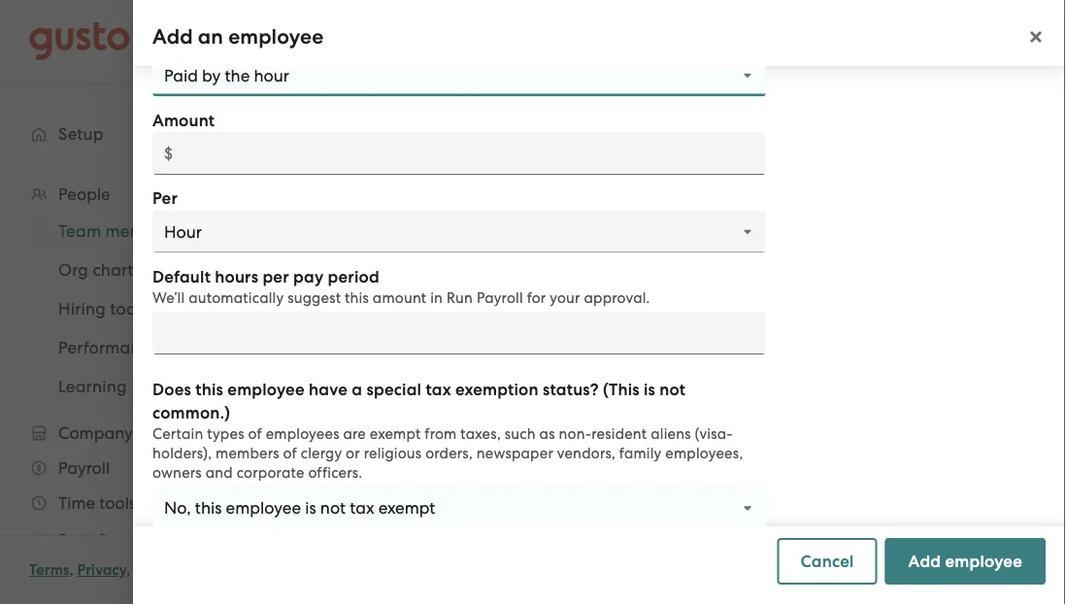 Task type: vqa. For each thing, say whether or not it's contained in the screenshot.
benefits, within the scalable payroll and benefits, expert hr, and dedicated support for the complex needs of growing teams.
no



Task type: describe. For each thing, give the bounding box(es) containing it.
or
[[346, 445, 360, 462]]

an
[[198, 25, 223, 49]]

employee for this
[[228, 379, 305, 399]]

pay
[[293, 267, 324, 287]]

selected
[[332, 335, 395, 354]]

clear all
[[503, 337, 560, 354]]

all for clear all
[[543, 337, 560, 354]]

add employee
[[909, 551, 1023, 571]]

home image
[[29, 22, 130, 61]]

special
[[367, 379, 422, 399]]

Select all rows on this page checkbox
[[312, 384, 354, 426]]

Default hours per pay period field
[[152, 312, 766, 354]]

from
[[425, 425, 457, 442]]

default hours per pay period we'll automatically suggest this amount in run payroll for your approval.
[[152, 267, 650, 306]]

dismissed button
[[721, 200, 820, 247]]

have
[[309, 379, 348, 399]]

select all
[[421, 337, 483, 354]]

dialog main content element
[[133, 0, 1065, 529]]

officers.
[[308, 464, 363, 481]]

non-
[[559, 425, 592, 442]]

team members tab list
[[302, 196, 1027, 251]]

terms link
[[29, 561, 70, 579]]

privacy link
[[77, 561, 126, 579]]

team members
[[302, 141, 537, 181]]

terms , privacy , &
[[29, 561, 145, 579]]

clear
[[503, 337, 539, 354]]

not
[[660, 379, 686, 399]]

amount
[[373, 289, 427, 306]]

employees,
[[666, 445, 743, 462]]

hours
[[215, 267, 258, 287]]

department button
[[489, 385, 673, 425]]

and
[[206, 464, 233, 481]]

clear all button
[[493, 330, 570, 361]]

&
[[134, 561, 145, 579]]

taxes,
[[461, 425, 501, 442]]

employee for an
[[228, 25, 324, 49]]

we'll
[[152, 289, 185, 306]]

terms
[[29, 561, 70, 579]]

add for add an employee
[[152, 25, 193, 49]]

name
[[377, 395, 424, 415]]

certain
[[152, 425, 203, 442]]

orders,
[[426, 445, 473, 462]]

0
[[318, 335, 328, 354]]

0 selected
[[318, 335, 395, 354]]

aliens
[[651, 425, 691, 442]]

this inside 'default hours per pay period we'll automatically suggest this amount in run payroll for your approval.'
[[345, 289, 369, 306]]

newspaper
[[477, 445, 554, 462]]

employees
[[266, 425, 340, 442]]

cancel
[[801, 551, 854, 571]]

amount
[[152, 110, 215, 130]]

does this employee have a special tax exemption status? (this is not common.) certain types of employees are exempt from taxes, such as non-resident aliens (visa- holders), members of clergy or religious orders, newspaper vendors, family employees, owners and corporate officers.
[[152, 379, 743, 481]]

Search people... field
[[302, 266, 768, 309]]



Task type: locate. For each thing, give the bounding box(es) containing it.
0 vertical spatial this
[[345, 289, 369, 306]]

0 vertical spatial members
[[394, 141, 537, 181]]

members inside does this employee have a special tax exemption status? (this is not common.) certain types of employees are exempt from taxes, such as non-resident aliens (visa- holders), members of clergy or religious orders, newspaper vendors, family employees, owners and corporate officers.
[[216, 445, 279, 462]]

employee inside button
[[945, 551, 1023, 571]]

0 selected status
[[318, 335, 395, 354]]

employee
[[228, 25, 324, 49], [228, 379, 305, 399], [945, 551, 1023, 571]]

cancel button
[[778, 538, 878, 585]]

0 horizontal spatial this
[[196, 379, 223, 399]]

add
[[152, 25, 193, 49], [909, 551, 941, 571]]

tax
[[426, 379, 451, 399]]

1 all from the left
[[466, 337, 483, 354]]

add employee button
[[885, 538, 1046, 585]]

all right select
[[466, 337, 483, 354]]

1 horizontal spatial ,
[[126, 561, 130, 579]]

all
[[466, 337, 483, 354], [543, 337, 560, 354]]

account menu element
[[739, 0, 1036, 83]]

this up the common.)
[[196, 379, 223, 399]]

of down employees
[[283, 445, 297, 462]]

1 horizontal spatial members
[[394, 141, 537, 181]]

suggest
[[288, 289, 341, 306]]

, left privacy link
[[70, 561, 74, 579]]

a
[[352, 379, 362, 399]]

dismissed
[[736, 215, 804, 232]]

1 horizontal spatial of
[[283, 445, 297, 462]]

0 horizontal spatial all
[[466, 337, 483, 354]]

, left the &
[[126, 561, 130, 579]]

default
[[152, 267, 211, 287]]

add for add employee
[[909, 551, 941, 571]]

exemption
[[456, 379, 539, 399]]

for
[[527, 289, 546, 306]]

,
[[70, 561, 74, 579], [126, 561, 130, 579]]

name button
[[365, 385, 487, 425]]

1 horizontal spatial this
[[345, 289, 369, 306]]

(this
[[603, 379, 640, 399]]

vendors,
[[557, 445, 616, 462]]

of
[[248, 425, 262, 442], [283, 445, 297, 462]]

employee inside does this employee have a special tax exemption status? (this is not common.) certain types of employees are exempt from taxes, such as non-resident aliens (visa- holders), members of clergy or religious orders, newspaper vendors, family employees, owners and corporate officers.
[[228, 379, 305, 399]]

of right types
[[248, 425, 262, 442]]

1 horizontal spatial add
[[909, 551, 941, 571]]

approval.
[[584, 289, 650, 306]]

0 horizontal spatial members
[[216, 445, 279, 462]]

per
[[152, 188, 178, 208]]

as
[[540, 425, 555, 442]]

your
[[550, 289, 580, 306]]

does
[[152, 379, 191, 399]]

in
[[430, 289, 443, 306]]

types
[[207, 425, 244, 442]]

this inside does this employee have a special tax exemption status? (this is not common.) certain types of employees are exempt from taxes, such as non-resident aliens (visa- holders), members of clergy or religious orders, newspaper vendors, family employees, owners and corporate officers.
[[196, 379, 223, 399]]

family
[[619, 445, 662, 462]]

owners
[[152, 464, 202, 481]]

add inside button
[[909, 551, 941, 571]]

all right the clear in the bottom of the page
[[543, 337, 560, 354]]

2 vertical spatial employee
[[945, 551, 1023, 571]]

department
[[501, 395, 595, 415]]

0 horizontal spatial add
[[152, 25, 193, 49]]

1 vertical spatial of
[[283, 445, 297, 462]]

this down period
[[345, 289, 369, 306]]

select all button
[[411, 330, 493, 361]]

payroll
[[477, 289, 523, 306]]

add a team member drawer dialog
[[133, 0, 1065, 604]]

0 vertical spatial of
[[248, 425, 262, 442]]

such
[[505, 425, 536, 442]]

privacy
[[77, 561, 126, 579]]

1 vertical spatial members
[[216, 445, 279, 462]]

add an employee
[[152, 25, 324, 49]]

1 , from the left
[[70, 561, 74, 579]]

1 vertical spatial this
[[196, 379, 223, 399]]

1 vertical spatial add
[[909, 551, 941, 571]]

0 vertical spatial employee
[[228, 25, 324, 49]]

team
[[302, 141, 386, 181]]

run
[[447, 289, 473, 306]]

this
[[345, 289, 369, 306], [196, 379, 223, 399]]

per
[[263, 267, 289, 287]]

1 horizontal spatial all
[[543, 337, 560, 354]]

Amount field
[[152, 132, 766, 175]]

holders),
[[152, 445, 212, 462]]

period
[[328, 267, 380, 287]]

(visa-
[[695, 425, 733, 442]]

new notifications image
[[685, 336, 704, 355], [685, 336, 704, 355]]

2 , from the left
[[126, 561, 130, 579]]

common.)
[[152, 403, 230, 422]]

is
[[644, 379, 656, 399]]

clergy
[[301, 445, 342, 462]]

automatically
[[189, 289, 284, 306]]

exempt
[[370, 425, 421, 442]]

all for select all
[[466, 337, 483, 354]]

members
[[394, 141, 537, 181], [216, 445, 279, 462]]

0 horizontal spatial ,
[[70, 561, 74, 579]]

select
[[421, 337, 462, 354]]

are
[[343, 425, 366, 442]]

religious
[[364, 445, 422, 462]]

resident
[[592, 425, 647, 442]]

0 horizontal spatial of
[[248, 425, 262, 442]]

1 vertical spatial employee
[[228, 379, 305, 399]]

corporate
[[237, 464, 305, 481]]

2 all from the left
[[543, 337, 560, 354]]

0 vertical spatial add
[[152, 25, 193, 49]]

status?
[[543, 379, 599, 399]]



